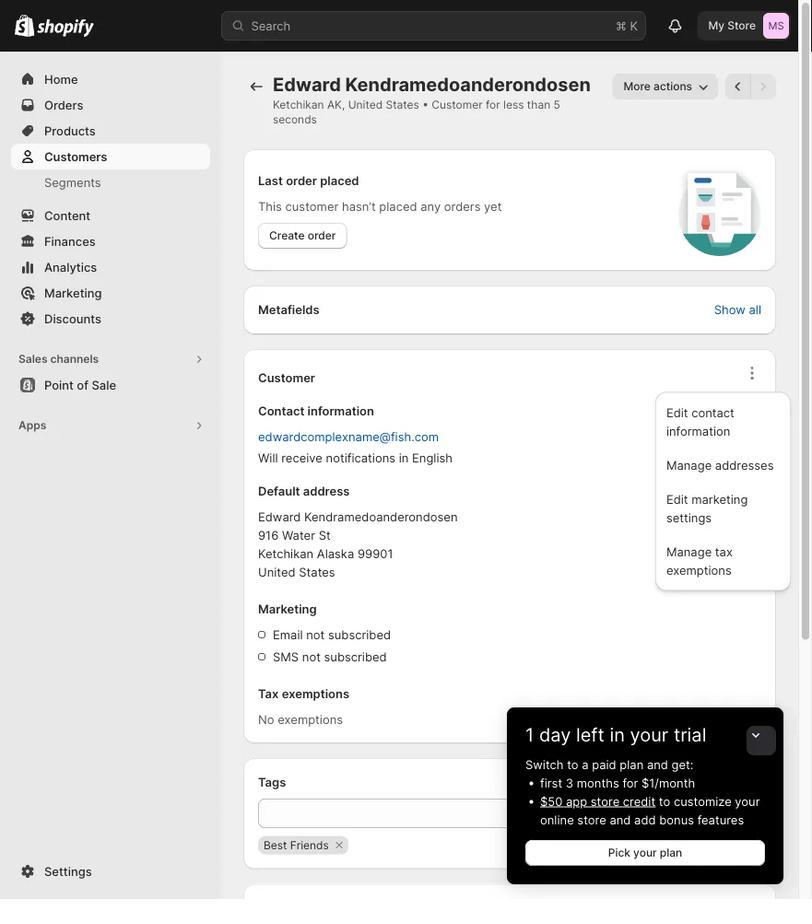 Task type: describe. For each thing, give the bounding box(es) containing it.
united inside edward kendramedoanderondosen 916 water st ketchikan alaska 99901 united states
[[258, 565, 296, 579]]

$50
[[540, 795, 563, 809]]

features
[[698, 813, 744, 828]]

sms
[[273, 650, 299, 664]]

for inside 1 day left in your trial element
[[623, 776, 638, 791]]

channels
[[50, 353, 99, 366]]

•
[[422, 98, 429, 112]]

exemptions inside manage tax exemptions
[[667, 564, 732, 578]]

default address
[[258, 484, 350, 498]]

customer
[[285, 199, 339, 213]]

⌘
[[616, 18, 627, 33]]

exemptions for no exemptions
[[278, 713, 343, 727]]

sales channels
[[18, 353, 99, 366]]

manage addresses button
[[661, 450, 786, 481]]

sale
[[92, 378, 116, 392]]

k
[[630, 18, 638, 33]]

point
[[44, 378, 74, 392]]

analytics
[[44, 260, 97, 274]]

email not subscribed
[[273, 628, 391, 642]]

my store image
[[763, 13, 789, 39]]

to inside the to customize your online store and add bonus features
[[659, 795, 671, 809]]

order for last
[[286, 173, 317, 188]]

water
[[282, 528, 315, 543]]

1 vertical spatial marketing
[[258, 602, 317, 616]]

analytics link
[[11, 254, 210, 280]]

online
[[540, 813, 574, 828]]

any
[[421, 199, 441, 213]]

$50 app store credit
[[540, 795, 656, 809]]

manage for manage tax exemptions
[[667, 545, 712, 560]]

$1/month
[[642, 776, 695, 791]]

first
[[540, 776, 563, 791]]

store inside the to customize your online store and add bonus features
[[578, 813, 606, 828]]

content link
[[11, 203, 210, 229]]

ak,
[[327, 98, 345, 112]]

more
[[624, 80, 651, 93]]

paid
[[592, 758, 617, 772]]

contact
[[692, 406, 735, 420]]

point of sale
[[44, 378, 116, 392]]

settings
[[44, 865, 92, 879]]

bonus
[[659, 813, 694, 828]]

information inside edit contact information
[[667, 425, 731, 439]]

to customize your online store and add bonus features
[[540, 795, 760, 828]]

add
[[634, 813, 656, 828]]

kendramedoanderondosen for edward kendramedoanderondosen ketchikan ak, united states • customer for less than 5 seconds
[[345, 73, 591, 96]]

marketing link
[[11, 280, 210, 306]]

next image
[[754, 77, 773, 96]]

metafields
[[258, 302, 320, 317]]

edwardcomplexname@fish.com button
[[247, 425, 450, 450]]

0 vertical spatial store
[[591, 795, 620, 809]]

0 horizontal spatial plan
[[620, 758, 644, 772]]

your inside 1 day left in your trial dropdown button
[[630, 724, 669, 747]]

first 3 months for $1/month
[[540, 776, 695, 791]]

united inside 'edward kendramedoanderondosen ketchikan ak, united states • customer for less than 5 seconds'
[[348, 98, 383, 112]]

customize
[[674, 795, 732, 809]]

more actions
[[624, 80, 692, 93]]

tax
[[258, 687, 279, 701]]

contact
[[258, 404, 305, 419]]

my store
[[709, 19, 756, 32]]

address
[[303, 484, 350, 498]]

marketing
[[692, 493, 748, 507]]

tags
[[258, 775, 286, 790]]

states inside edward kendramedoanderondosen 916 water st ketchikan alaska 99901 united states
[[299, 565, 335, 579]]

point of sale link
[[11, 373, 210, 398]]

get:
[[672, 758, 694, 772]]

actions
[[654, 80, 692, 93]]

left
[[576, 724, 605, 747]]

apps
[[18, 419, 46, 432]]

subscribed for sms not subscribed
[[324, 650, 387, 664]]

less
[[504, 98, 524, 112]]

credit
[[623, 795, 656, 809]]

pick your plan
[[608, 847, 683, 860]]

edwardcomplexname@fish.com will receive notifications in english
[[258, 430, 453, 465]]

1
[[526, 724, 534, 747]]

exemptions for tax exemptions
[[282, 687, 349, 701]]

my
[[709, 19, 725, 32]]

discounts link
[[11, 306, 210, 332]]

home
[[44, 72, 78, 86]]

3
[[566, 776, 574, 791]]

tax exemptions
[[258, 687, 349, 701]]

in inside dropdown button
[[610, 724, 625, 747]]

0 horizontal spatial marketing
[[44, 286, 102, 300]]

pick your plan link
[[526, 841, 765, 867]]

pick
[[608, 847, 631, 860]]

switch to a paid plan and get:
[[526, 758, 694, 772]]

this
[[258, 199, 282, 213]]

shopify image
[[37, 19, 94, 37]]

edward for edward kendramedoanderondosen ketchikan ak, united states • customer for less than 5 seconds
[[273, 73, 341, 96]]

more actions button
[[613, 74, 718, 100]]

orders link
[[11, 92, 210, 118]]

create
[[269, 229, 305, 242]]

default
[[258, 484, 300, 498]]

your inside pick your plan link
[[634, 847, 657, 860]]

edit marketing settings
[[667, 493, 748, 526]]

ketchikan inside 'edward kendramedoanderondosen ketchikan ak, united states • customer for less than 5 seconds'
[[273, 98, 324, 112]]

and for plan
[[647, 758, 668, 772]]

segments link
[[11, 170, 210, 195]]

orders
[[444, 199, 481, 213]]

orders
[[44, 98, 83, 112]]

than
[[527, 98, 551, 112]]

no
[[258, 713, 274, 727]]

months
[[577, 776, 619, 791]]

manage tax exemptions button
[[661, 537, 786, 586]]

addresses
[[715, 459, 774, 473]]

email
[[273, 628, 303, 642]]

subscribed for email not subscribed
[[328, 628, 391, 642]]

your inside the to customize your online store and add bonus features
[[735, 795, 760, 809]]

edit contact information button
[[661, 398, 786, 447]]



Task type: locate. For each thing, give the bounding box(es) containing it.
in left english
[[399, 451, 409, 465]]

edit for edit contact information
[[667, 406, 688, 420]]

edward for edward kendramedoanderondosen 916 water st ketchikan alaska 99901 united states
[[258, 510, 301, 524]]

marketing up discounts
[[44, 286, 102, 300]]

0 vertical spatial marketing
[[44, 286, 102, 300]]

0 horizontal spatial to
[[567, 758, 579, 772]]

0 vertical spatial edward
[[273, 73, 341, 96]]

best friends
[[264, 839, 329, 852]]

1 vertical spatial manage
[[667, 545, 712, 560]]

segments
[[44, 175, 101, 189]]

0 vertical spatial exemptions
[[667, 564, 732, 578]]

marketing
[[44, 286, 102, 300], [258, 602, 317, 616]]

1 horizontal spatial customer
[[432, 98, 483, 112]]

united down 916
[[258, 565, 296, 579]]

0 vertical spatial placed
[[320, 173, 359, 188]]

1 vertical spatial united
[[258, 565, 296, 579]]

in right left on the right bottom
[[610, 724, 625, 747]]

1 vertical spatial states
[[299, 565, 335, 579]]

show
[[714, 302, 746, 317]]

edward inside 'edward kendramedoanderondosen ketchikan ak, united states • customer for less than 5 seconds'
[[273, 73, 341, 96]]

1 vertical spatial customer
[[258, 371, 315, 385]]

plan down "bonus"
[[660, 847, 683, 860]]

search
[[251, 18, 291, 33]]

0 vertical spatial information
[[308, 404, 374, 419]]

0 vertical spatial kendramedoanderondosen
[[345, 73, 591, 96]]

notifications
[[326, 451, 396, 465]]

manage addresses
[[667, 459, 774, 473]]

0 vertical spatial to
[[567, 758, 579, 772]]

1 horizontal spatial information
[[667, 425, 731, 439]]

5
[[554, 98, 561, 112]]

plan
[[620, 758, 644, 772], [660, 847, 683, 860]]

shopify image
[[15, 14, 34, 37]]

states inside 'edward kendramedoanderondosen ketchikan ak, united states • customer for less than 5 seconds'
[[386, 98, 419, 112]]

1 vertical spatial edward
[[258, 510, 301, 524]]

order for create
[[308, 229, 336, 242]]

1 horizontal spatial to
[[659, 795, 671, 809]]

edward up ak,
[[273, 73, 341, 96]]

0 horizontal spatial and
[[610, 813, 631, 828]]

your
[[630, 724, 669, 747], [735, 795, 760, 809], [634, 847, 657, 860]]

2 manage from the top
[[667, 545, 712, 560]]

1 vertical spatial kendramedoanderondosen
[[304, 510, 458, 524]]

1 vertical spatial ketchikan
[[258, 547, 314, 561]]

store down months at the right
[[591, 795, 620, 809]]

⌘ k
[[616, 18, 638, 33]]

ketchikan down 'water'
[[258, 547, 314, 561]]

manage for manage addresses
[[667, 459, 712, 473]]

states
[[386, 98, 419, 112], [299, 565, 335, 579]]

manage inside manage tax exemptions
[[667, 545, 712, 560]]

1 vertical spatial information
[[667, 425, 731, 439]]

0 vertical spatial edit
[[667, 406, 688, 420]]

edit left the contact
[[667, 406, 688, 420]]

switch
[[526, 758, 564, 772]]

1 vertical spatial not
[[302, 650, 321, 664]]

and left the 'add'
[[610, 813, 631, 828]]

1 vertical spatial to
[[659, 795, 671, 809]]

placed up 'hasn't'
[[320, 173, 359, 188]]

1 horizontal spatial plan
[[660, 847, 683, 860]]

kendramedoanderondosen
[[345, 73, 591, 96], [304, 510, 458, 524]]

0 vertical spatial united
[[348, 98, 383, 112]]

menu
[[661, 398, 786, 586]]

1 vertical spatial order
[[308, 229, 336, 242]]

finances link
[[11, 229, 210, 254]]

1 vertical spatial plan
[[660, 847, 683, 860]]

in
[[399, 451, 409, 465], [610, 724, 625, 747]]

ketchikan
[[273, 98, 324, 112], [258, 547, 314, 561]]

exemptions down the tax exemptions
[[278, 713, 343, 727]]

edward up 916
[[258, 510, 301, 524]]

ketchikan up seconds
[[273, 98, 324, 112]]

and inside the to customize your online store and add bonus features
[[610, 813, 631, 828]]

for inside 'edward kendramedoanderondosen ketchikan ak, united states • customer for less than 5 seconds'
[[486, 98, 500, 112]]

edward kendramedoanderondosen 916 water st ketchikan alaska 99901 united states
[[258, 510, 458, 579]]

edward inside edward kendramedoanderondosen 916 water st ketchikan alaska 99901 united states
[[258, 510, 301, 524]]

exemptions up no exemptions
[[282, 687, 349, 701]]

sales channels button
[[11, 347, 210, 373]]

order down customer
[[308, 229, 336, 242]]

edit up settings
[[667, 493, 688, 507]]

0 horizontal spatial placed
[[320, 173, 359, 188]]

1 horizontal spatial placed
[[379, 199, 417, 213]]

subscribed
[[328, 628, 391, 642], [324, 650, 387, 664]]

show all
[[714, 302, 762, 317]]

subscribed down email not subscribed
[[324, 650, 387, 664]]

916
[[258, 528, 279, 543]]

0 vertical spatial and
[[647, 758, 668, 772]]

0 vertical spatial your
[[630, 724, 669, 747]]

0 vertical spatial ketchikan
[[273, 98, 324, 112]]

sales
[[18, 353, 47, 366]]

ketchikan inside edward kendramedoanderondosen 916 water st ketchikan alaska 99901 united states
[[258, 547, 314, 561]]

0 vertical spatial for
[[486, 98, 500, 112]]

home link
[[11, 66, 210, 92]]

a
[[582, 758, 589, 772]]

1 edit from the top
[[667, 406, 688, 420]]

1 vertical spatial for
[[623, 776, 638, 791]]

sms not subscribed
[[273, 650, 387, 664]]

0 horizontal spatial in
[[399, 451, 409, 465]]

exemptions down the tax
[[667, 564, 732, 578]]

0 horizontal spatial for
[[486, 98, 500, 112]]

tax
[[715, 545, 733, 560]]

edit for edit marketing settings
[[667, 493, 688, 507]]

your left trial
[[630, 724, 669, 747]]

your up features
[[735, 795, 760, 809]]

plan inside pick your plan link
[[660, 847, 683, 860]]

0 vertical spatial order
[[286, 173, 317, 188]]

not
[[306, 628, 325, 642], [302, 650, 321, 664]]

not up sms not subscribed on the bottom
[[306, 628, 325, 642]]

seconds
[[273, 113, 317, 126]]

manage
[[667, 459, 712, 473], [667, 545, 712, 560]]

0 vertical spatial subscribed
[[328, 628, 391, 642]]

app
[[566, 795, 587, 809]]

1 vertical spatial in
[[610, 724, 625, 747]]

placed left the any
[[379, 199, 417, 213]]

last
[[258, 173, 283, 188]]

1 horizontal spatial for
[[623, 776, 638, 791]]

edit contact information
[[667, 406, 735, 439]]

not right sms in the bottom of the page
[[302, 650, 321, 664]]

subscribed up sms not subscribed on the bottom
[[328, 628, 391, 642]]

None text field
[[258, 799, 762, 829]]

99901
[[358, 547, 393, 561]]

1 vertical spatial subscribed
[[324, 650, 387, 664]]

to left a
[[567, 758, 579, 772]]

0 vertical spatial manage
[[667, 459, 712, 473]]

1 vertical spatial and
[[610, 813, 631, 828]]

show all link
[[714, 301, 762, 319]]

not for email
[[306, 628, 325, 642]]

for up credit
[[623, 776, 638, 791]]

information up edwardcomplexname@fish.com
[[308, 404, 374, 419]]

contact information
[[258, 404, 374, 419]]

states down alaska
[[299, 565, 335, 579]]

1 horizontal spatial states
[[386, 98, 419, 112]]

$50 app store credit link
[[540, 795, 656, 809]]

not for sms
[[302, 650, 321, 664]]

menu containing edit contact information
[[661, 398, 786, 586]]

and
[[647, 758, 668, 772], [610, 813, 631, 828]]

last order placed
[[258, 173, 359, 188]]

store
[[591, 795, 620, 809], [578, 813, 606, 828]]

1 horizontal spatial and
[[647, 758, 668, 772]]

1 vertical spatial placed
[[379, 199, 417, 213]]

2 vertical spatial your
[[634, 847, 657, 860]]

alaska
[[317, 547, 354, 561]]

for left less
[[486, 98, 500, 112]]

customer right •
[[432, 98, 483, 112]]

yet
[[484, 199, 502, 213]]

manage down settings
[[667, 545, 712, 560]]

store down $50 app store credit link on the right of the page
[[578, 813, 606, 828]]

1 horizontal spatial marketing
[[258, 602, 317, 616]]

0 vertical spatial states
[[386, 98, 419, 112]]

0 horizontal spatial customer
[[258, 371, 315, 385]]

day
[[539, 724, 571, 747]]

order inside button
[[308, 229, 336, 242]]

settings
[[667, 511, 712, 526]]

your right pick
[[634, 847, 657, 860]]

0 horizontal spatial united
[[258, 565, 296, 579]]

manage inside 'manage addresses' button
[[667, 459, 712, 473]]

customer up contact
[[258, 371, 315, 385]]

1 vertical spatial store
[[578, 813, 606, 828]]

0 horizontal spatial information
[[308, 404, 374, 419]]

customers link
[[11, 144, 210, 170]]

settings link
[[11, 859, 210, 885]]

edit marketing settings button
[[661, 485, 786, 533]]

1 vertical spatial exemptions
[[282, 687, 349, 701]]

0 vertical spatial not
[[306, 628, 325, 642]]

and up '$1/month'
[[647, 758, 668, 772]]

in inside edwardcomplexname@fish.com will receive notifications in english
[[399, 451, 409, 465]]

of
[[77, 378, 88, 392]]

for
[[486, 98, 500, 112], [623, 776, 638, 791]]

plan up first 3 months for $1/month
[[620, 758, 644, 772]]

customer inside 'edward kendramedoanderondosen ketchikan ak, united states • customer for less than 5 seconds'
[[432, 98, 483, 112]]

united right ak,
[[348, 98, 383, 112]]

kendramedoanderondosen up •
[[345, 73, 591, 96]]

finances
[[44, 234, 96, 248]]

1 day left in your trial
[[526, 724, 707, 747]]

and for store
[[610, 813, 631, 828]]

kendramedoanderondosen for edward kendramedoanderondosen 916 water st ketchikan alaska 99901 united states
[[304, 510, 458, 524]]

marketing up email
[[258, 602, 317, 616]]

information down the contact
[[667, 425, 731, 439]]

0 vertical spatial in
[[399, 451, 409, 465]]

kendramedoanderondosen inside 'edward kendramedoanderondosen ketchikan ak, united states • customer for less than 5 seconds'
[[345, 73, 591, 96]]

0 vertical spatial plan
[[620, 758, 644, 772]]

edward kendramedoanderondosen ketchikan ak, united states • customer for less than 5 seconds
[[273, 73, 591, 126]]

edit inside edit contact information
[[667, 406, 688, 420]]

placed
[[320, 173, 359, 188], [379, 199, 417, 213]]

1 horizontal spatial united
[[348, 98, 383, 112]]

customers
[[44, 149, 107, 164]]

kendramedoanderondosen up "99901"
[[304, 510, 458, 524]]

kendramedoanderondosen inside edward kendramedoanderondosen 916 water st ketchikan alaska 99901 united states
[[304, 510, 458, 524]]

to down '$1/month'
[[659, 795, 671, 809]]

1 manage from the top
[[667, 459, 712, 473]]

united
[[348, 98, 383, 112], [258, 565, 296, 579]]

products link
[[11, 118, 210, 144]]

1 day left in your trial element
[[507, 756, 784, 885]]

information
[[308, 404, 374, 419], [667, 425, 731, 439]]

1 vertical spatial edit
[[667, 493, 688, 507]]

edit inside edit marketing settings
[[667, 493, 688, 507]]

manage down edit contact information
[[667, 459, 712, 473]]

best
[[264, 839, 287, 852]]

1 vertical spatial your
[[735, 795, 760, 809]]

no exemptions
[[258, 713, 343, 727]]

receive
[[281, 451, 323, 465]]

states left •
[[386, 98, 419, 112]]

2 vertical spatial exemptions
[[278, 713, 343, 727]]

1 horizontal spatial in
[[610, 724, 625, 747]]

0 horizontal spatial states
[[299, 565, 335, 579]]

english
[[412, 451, 453, 465]]

apps button
[[11, 413, 210, 439]]

0 vertical spatial customer
[[432, 98, 483, 112]]

order up customer
[[286, 173, 317, 188]]

2 edit from the top
[[667, 493, 688, 507]]

point of sale button
[[0, 373, 221, 398]]

friends
[[290, 839, 329, 852]]

exemptions
[[667, 564, 732, 578], [282, 687, 349, 701], [278, 713, 343, 727]]



Task type: vqa. For each thing, say whether or not it's contained in the screenshot.
Enter time Text Field
no



